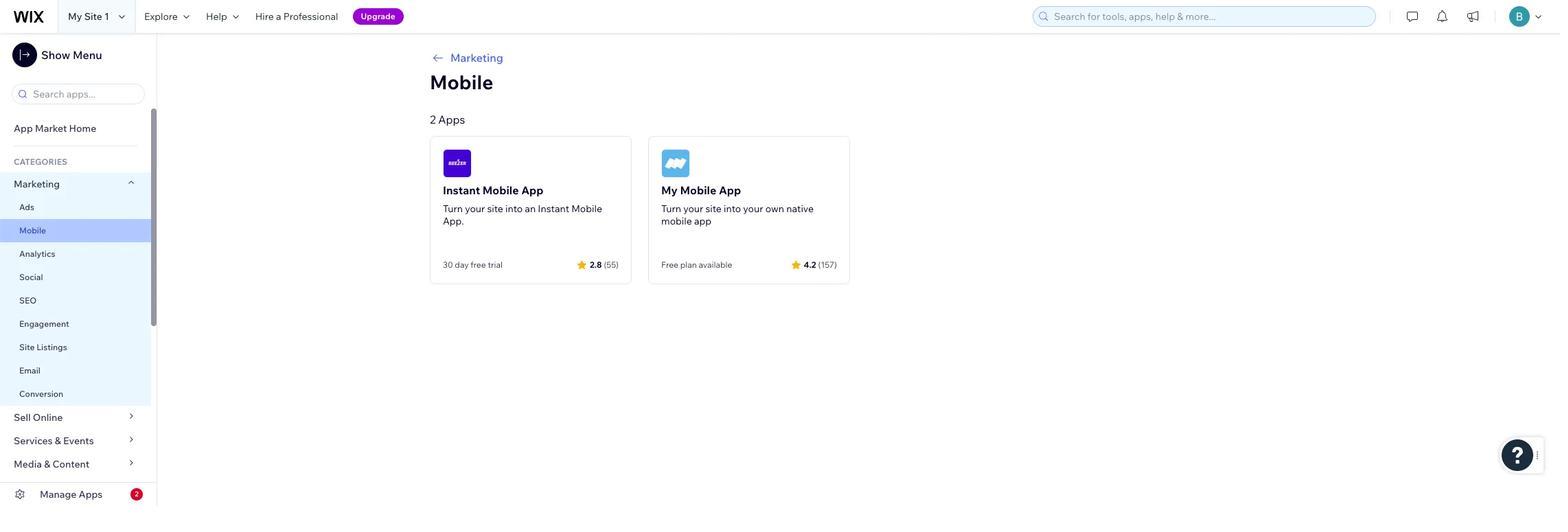Task type: describe. For each thing, give the bounding box(es) containing it.
mobile inside my mobile app turn your site into your own native mobile app
[[680, 183, 717, 197]]

& for content
[[44, 458, 50, 471]]

professional
[[283, 10, 338, 23]]

email link
[[0, 359, 151, 383]]

1 horizontal spatial site
[[84, 10, 102, 23]]

into for my mobile app
[[724, 203, 741, 215]]

trial
[[488, 260, 503, 270]]

0 vertical spatial marketing
[[451, 51, 503, 65]]

mobile
[[662, 215, 692, 227]]

sell online
[[14, 411, 63, 424]]

(55)
[[604, 259, 619, 270]]

site for my
[[706, 203, 722, 215]]

site listings link
[[0, 336, 151, 359]]

content
[[53, 458, 90, 471]]

3 your from the left
[[743, 203, 764, 215]]

Search apps... field
[[29, 84, 140, 104]]

0 horizontal spatial instant
[[443, 183, 480, 197]]

own
[[766, 203, 785, 215]]

listings
[[37, 342, 67, 352]]

media & content link
[[0, 453, 151, 476]]

30 day free trial
[[443, 260, 503, 270]]

events
[[63, 435, 94, 447]]

sell
[[14, 411, 31, 424]]

media
[[14, 458, 42, 471]]

plan
[[681, 260, 697, 270]]

analytics
[[19, 249, 55, 259]]

into for instant mobile app
[[506, 203, 523, 215]]

services
[[14, 435, 53, 447]]

show menu button
[[12, 43, 102, 67]]

app inside sidebar element
[[14, 122, 33, 135]]

upgrade
[[361, 11, 396, 21]]

hire a professional link
[[247, 0, 347, 33]]

2 apps
[[430, 113, 465, 126]]

manage
[[40, 488, 77, 501]]

mobile inside sidebar element
[[19, 225, 46, 236]]

hire a professional
[[255, 10, 338, 23]]

ads
[[19, 202, 34, 212]]

2 for 2
[[135, 490, 139, 499]]

marketing inside sidebar element
[[14, 178, 60, 190]]

2.8
[[590, 259, 602, 270]]

2.8 (55)
[[590, 259, 619, 270]]

manage apps
[[40, 488, 103, 501]]

site for instant
[[487, 203, 503, 215]]

free
[[471, 260, 486, 270]]

1
[[104, 10, 109, 23]]

1 vertical spatial instant
[[538, 203, 569, 215]]

site inside sidebar element
[[19, 342, 35, 352]]

4.2 (157)
[[804, 259, 837, 270]]

seo
[[19, 295, 37, 306]]

your for instant
[[465, 203, 485, 215]]

(157)
[[819, 259, 837, 270]]

day
[[455, 260, 469, 270]]

my mobile app turn your site into your own native mobile app
[[662, 183, 814, 227]]

social link
[[0, 266, 151, 289]]

app market home link
[[0, 117, 151, 140]]

a
[[276, 10, 281, 23]]

instant mobile app  logo image
[[443, 149, 472, 178]]

engagement link
[[0, 313, 151, 336]]

1 horizontal spatial marketing link
[[430, 49, 1287, 66]]

turn for instant
[[443, 203, 463, 215]]

app market home
[[14, 122, 96, 135]]

analytics link
[[0, 242, 151, 266]]

apps for manage apps
[[79, 488, 103, 501]]

sell online link
[[0, 406, 151, 429]]

hire
[[255, 10, 274, 23]]

market
[[35, 122, 67, 135]]

your for my
[[684, 203, 704, 215]]

4.2
[[804, 259, 816, 270]]



Task type: locate. For each thing, give the bounding box(es) containing it.
apps inside sidebar element
[[79, 488, 103, 501]]

ads link
[[0, 196, 151, 219]]

my site 1
[[68, 10, 109, 23]]

your down "my mobile app logo"
[[684, 203, 704, 215]]

app.
[[443, 215, 464, 227]]

2
[[430, 113, 436, 126], [135, 490, 139, 499]]

2 inside sidebar element
[[135, 490, 139, 499]]

&
[[55, 435, 61, 447], [44, 458, 50, 471]]

instant
[[443, 183, 480, 197], [538, 203, 569, 215]]

free plan available
[[662, 260, 732, 270]]

mobile link
[[0, 219, 151, 242]]

turn down instant mobile app  logo
[[443, 203, 463, 215]]

app for instant mobile app
[[521, 183, 544, 197]]

design
[[14, 482, 45, 494]]

1 horizontal spatial instant
[[538, 203, 569, 215]]

sidebar element
[[0, 33, 157, 506]]

marketing down categories
[[14, 178, 60, 190]]

1 turn from the left
[[443, 203, 463, 215]]

& for events
[[55, 435, 61, 447]]

services & events
[[14, 435, 94, 447]]

apps up instant mobile app  logo
[[438, 113, 465, 126]]

1 horizontal spatial marketing
[[451, 51, 503, 65]]

turn inside my mobile app turn your site into your own native mobile app
[[662, 203, 681, 215]]

2 for 2 apps
[[430, 113, 436, 126]]

show menu
[[41, 48, 102, 62]]

my down "my mobile app logo"
[[662, 183, 678, 197]]

help button
[[198, 0, 247, 33]]

into left the an
[[506, 203, 523, 215]]

my for mobile
[[662, 183, 678, 197]]

0 vertical spatial 2
[[430, 113, 436, 126]]

2 horizontal spatial your
[[743, 203, 764, 215]]

site listings
[[19, 342, 67, 352]]

site right the mobile
[[706, 203, 722, 215]]

1 vertical spatial marketing link
[[0, 172, 151, 196]]

0 horizontal spatial &
[[44, 458, 50, 471]]

help
[[206, 10, 227, 23]]

1 vertical spatial marketing
[[14, 178, 60, 190]]

1 horizontal spatial into
[[724, 203, 741, 215]]

site inside the instant mobile app turn your site into an instant mobile app.
[[487, 203, 503, 215]]

1 vertical spatial site
[[19, 342, 35, 352]]

1 vertical spatial 2
[[135, 490, 139, 499]]

0 horizontal spatial into
[[506, 203, 523, 215]]

your inside the instant mobile app turn your site into an instant mobile app.
[[465, 203, 485, 215]]

site
[[487, 203, 503, 215], [706, 203, 722, 215]]

media & content
[[14, 458, 90, 471]]

instant mobile app turn your site into an instant mobile app.
[[443, 183, 602, 227]]

0 horizontal spatial marketing
[[14, 178, 60, 190]]

0 vertical spatial marketing link
[[430, 49, 1287, 66]]

engagement
[[19, 319, 69, 329]]

apps right manage
[[79, 488, 103, 501]]

conversion link
[[0, 383, 151, 406]]

0 vertical spatial instant
[[443, 183, 480, 197]]

show
[[41, 48, 70, 62]]

home
[[69, 122, 96, 135]]

marketing link
[[430, 49, 1287, 66], [0, 172, 151, 196]]

app for my mobile app
[[719, 183, 741, 197]]

apps
[[438, 113, 465, 126], [79, 488, 103, 501]]

native
[[787, 203, 814, 215]]

2 site from the left
[[706, 203, 722, 215]]

marketing
[[451, 51, 503, 65], [14, 178, 60, 190]]

into right app
[[724, 203, 741, 215]]

turn for my
[[662, 203, 681, 215]]

categories
[[14, 157, 67, 167]]

design elements
[[14, 482, 90, 494]]

0 vertical spatial apps
[[438, 113, 465, 126]]

1 horizontal spatial &
[[55, 435, 61, 447]]

1 vertical spatial &
[[44, 458, 50, 471]]

1 vertical spatial my
[[662, 183, 678, 197]]

my for site
[[68, 10, 82, 23]]

0 horizontal spatial my
[[68, 10, 82, 23]]

1 horizontal spatial app
[[521, 183, 544, 197]]

Search for tools, apps, help & more... field
[[1050, 7, 1372, 26]]

your left own
[[743, 203, 764, 215]]

my inside my mobile app turn your site into your own native mobile app
[[662, 183, 678, 197]]

& right media
[[44, 458, 50, 471]]

instant right the an
[[538, 203, 569, 215]]

1 your from the left
[[465, 203, 485, 215]]

0 vertical spatial site
[[84, 10, 102, 23]]

instant down instant mobile app  logo
[[443, 183, 480, 197]]

0 horizontal spatial app
[[14, 122, 33, 135]]

your
[[465, 203, 485, 215], [684, 203, 704, 215], [743, 203, 764, 215]]

seo link
[[0, 289, 151, 313]]

free
[[662, 260, 679, 270]]

2 turn from the left
[[662, 203, 681, 215]]

0 horizontal spatial 2
[[135, 490, 139, 499]]

design elements link
[[0, 476, 151, 499]]

1 horizontal spatial your
[[684, 203, 704, 215]]

0 vertical spatial my
[[68, 10, 82, 23]]

30
[[443, 260, 453, 270]]

0 horizontal spatial marketing link
[[0, 172, 151, 196]]

1 horizontal spatial my
[[662, 183, 678, 197]]

menu
[[73, 48, 102, 62]]

0 vertical spatial &
[[55, 435, 61, 447]]

available
[[699, 260, 732, 270]]

online
[[33, 411, 63, 424]]

into inside the instant mobile app turn your site into an instant mobile app.
[[506, 203, 523, 215]]

turn
[[443, 203, 463, 215], [662, 203, 681, 215]]

turn left app
[[662, 203, 681, 215]]

& left events
[[55, 435, 61, 447]]

1 horizontal spatial 2
[[430, 113, 436, 126]]

2 your from the left
[[684, 203, 704, 215]]

1 horizontal spatial apps
[[438, 113, 465, 126]]

explore
[[144, 10, 178, 23]]

1 into from the left
[[506, 203, 523, 215]]

your right app.
[[465, 203, 485, 215]]

2 horizontal spatial app
[[719, 183, 741, 197]]

my mobile app logo image
[[662, 149, 690, 178]]

app
[[14, 122, 33, 135], [521, 183, 544, 197], [719, 183, 741, 197]]

1 horizontal spatial turn
[[662, 203, 681, 215]]

0 horizontal spatial your
[[465, 203, 485, 215]]

app inside my mobile app turn your site into your own native mobile app
[[719, 183, 741, 197]]

conversion
[[19, 389, 63, 399]]

mobile
[[430, 70, 494, 94], [483, 183, 519, 197], [680, 183, 717, 197], [572, 203, 602, 215], [19, 225, 46, 236]]

into inside my mobile app turn your site into your own native mobile app
[[724, 203, 741, 215]]

elements
[[48, 482, 90, 494]]

an
[[525, 203, 536, 215]]

2 into from the left
[[724, 203, 741, 215]]

social
[[19, 272, 43, 282]]

services & events link
[[0, 429, 151, 453]]

into
[[506, 203, 523, 215], [724, 203, 741, 215]]

apps for 2 apps
[[438, 113, 465, 126]]

app inside the instant mobile app turn your site into an instant mobile app.
[[521, 183, 544, 197]]

upgrade button
[[353, 8, 404, 25]]

0 horizontal spatial turn
[[443, 203, 463, 215]]

1 horizontal spatial site
[[706, 203, 722, 215]]

site left the an
[[487, 203, 503, 215]]

0 horizontal spatial apps
[[79, 488, 103, 501]]

site inside my mobile app turn your site into your own native mobile app
[[706, 203, 722, 215]]

0 horizontal spatial site
[[19, 342, 35, 352]]

marketing up 2 apps on the top left
[[451, 51, 503, 65]]

my left 1
[[68, 10, 82, 23]]

1 site from the left
[[487, 203, 503, 215]]

site
[[84, 10, 102, 23], [19, 342, 35, 352]]

1 vertical spatial apps
[[79, 488, 103, 501]]

site up "email" on the left bottom
[[19, 342, 35, 352]]

app
[[694, 215, 712, 227]]

site left 1
[[84, 10, 102, 23]]

turn inside the instant mobile app turn your site into an instant mobile app.
[[443, 203, 463, 215]]

my
[[68, 10, 82, 23], [662, 183, 678, 197]]

email
[[19, 365, 40, 376]]

0 horizontal spatial site
[[487, 203, 503, 215]]



